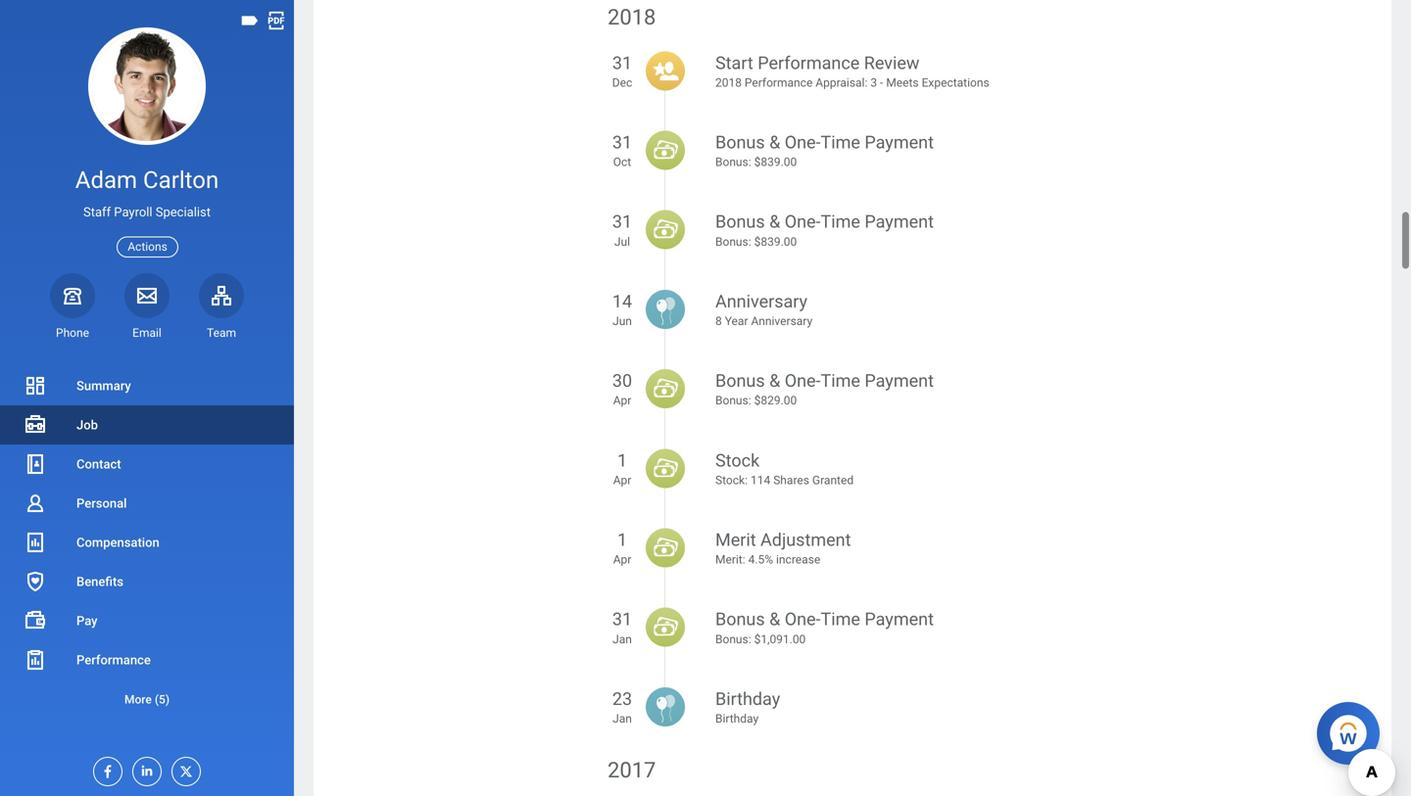 Task type: locate. For each thing, give the bounding box(es) containing it.
payroll
[[114, 205, 152, 220]]

(5)
[[155, 694, 170, 707]]

31 up "jul" at the left top of the page
[[613, 212, 632, 233]]

summary image
[[24, 374, 47, 398]]

14 jun
[[613, 292, 632, 328]]

& for 31 jul
[[770, 212, 781, 233]]

1 apr down 30 apr
[[613, 451, 632, 488]]

contact
[[76, 457, 121, 472]]

31 up dec
[[613, 53, 632, 73]]

x image
[[173, 759, 194, 780]]

staff payroll specialist
[[83, 205, 211, 220]]

benefits image
[[24, 571, 47, 594]]

30 apr
[[613, 371, 632, 408]]

expectations
[[922, 76, 990, 90]]

31 inside 31 dec
[[613, 53, 632, 73]]

1 $839.00 from the top
[[754, 155, 797, 169]]

jan for 23
[[613, 713, 632, 726]]

jan inside 31 jan
[[613, 633, 632, 647]]

review
[[864, 53, 920, 73]]

3 one- from the top
[[785, 371, 821, 392]]

31 for 31 jul
[[613, 212, 632, 233]]

bonus:
[[716, 155, 752, 169], [716, 235, 752, 249], [716, 394, 752, 408], [716, 633, 752, 647]]

4 bonus: from the top
[[716, 633, 752, 647]]

bonus inside bonus & one-time payment bonus: $1,091.00
[[716, 610, 765, 630]]

compensation
[[76, 536, 160, 550]]

appraisal:
[[816, 76, 868, 90]]

more (5) button
[[0, 689, 294, 712]]

3 apr from the top
[[613, 553, 632, 567]]

3 31 from the top
[[613, 212, 632, 233]]

4 31 from the top
[[613, 610, 632, 630]]

2 $839.00 from the top
[[754, 235, 797, 249]]

1 bonus: from the top
[[716, 155, 752, 169]]

2 jan from the top
[[613, 713, 632, 726]]

bonus: for 30 apr
[[716, 394, 752, 408]]

31 for 31 dec
[[613, 53, 632, 73]]

jan up 23
[[613, 633, 632, 647]]

3 payment from the top
[[865, 371, 934, 392]]

$1,091.00
[[754, 633, 806, 647]]

apr
[[613, 394, 632, 408], [613, 474, 632, 488], [613, 553, 632, 567]]

bonus & one-time payment bonus: $839.00
[[716, 132, 934, 169], [716, 212, 934, 249]]

bonus: inside bonus & one-time payment bonus: $1,091.00
[[716, 633, 752, 647]]

1 vertical spatial $839.00
[[754, 235, 797, 249]]

2018 inside start performance review 2018 performance appraisal: 3 - meets expectations
[[716, 76, 742, 90]]

31 dec
[[612, 53, 633, 90]]

4 payment from the top
[[865, 610, 934, 630]]

jul
[[615, 235, 630, 249]]

jan down 23
[[613, 713, 632, 726]]

apr for merit adjustment
[[613, 553, 632, 567]]

0 vertical spatial birthday
[[716, 689, 781, 710]]

1 1 apr from the top
[[613, 451, 632, 488]]

1 up 31 jan
[[618, 530, 627, 551]]

jan inside 23 jan
[[613, 713, 632, 726]]

1 for merit
[[618, 530, 627, 551]]

4 one- from the top
[[785, 610, 821, 630]]

0 vertical spatial performance
[[758, 53, 860, 73]]

2 one- from the top
[[785, 212, 821, 233]]

apr up 31 jan
[[613, 553, 632, 567]]

2 1 from the top
[[618, 530, 627, 551]]

benefits link
[[0, 563, 294, 602]]

anniversary 8 year anniversary
[[716, 292, 813, 328]]

1 vertical spatial birthday
[[716, 713, 759, 726]]

0 vertical spatial anniversary
[[716, 292, 808, 312]]

2 birthday from the top
[[716, 713, 759, 726]]

$829.00
[[754, 394, 797, 408]]

navigation pane region
[[0, 0, 294, 797]]

2 1 apr from the top
[[613, 530, 632, 567]]

tag image
[[239, 10, 261, 31]]

job link
[[0, 406, 294, 445]]

3 bonus from the top
[[716, 371, 765, 392]]

one- up anniversary 8 year anniversary
[[785, 212, 821, 233]]

bonus
[[716, 132, 765, 153], [716, 212, 765, 233], [716, 371, 765, 392], [716, 610, 765, 630]]

1 bonus & one-time payment bonus: $839.00 from the top
[[716, 132, 934, 169]]

actions
[[128, 240, 167, 254]]

performance link
[[0, 641, 294, 680]]

& for 31 oct
[[770, 132, 781, 153]]

31 jan
[[613, 610, 632, 647]]

bonus down start on the top right of the page
[[716, 132, 765, 153]]

0 vertical spatial $839.00
[[754, 155, 797, 169]]

team adam carlton element
[[199, 325, 244, 341]]

3
[[871, 76, 877, 90]]

oct
[[613, 155, 632, 169]]

benefits
[[76, 575, 124, 590]]

1 apr for merit adjustment
[[613, 530, 632, 567]]

performance inside performance link
[[76, 653, 151, 668]]

0 vertical spatial 2018
[[608, 4, 656, 30]]

bonus: inside "bonus & one-time payment bonus: $829.00"
[[716, 394, 752, 408]]

0 vertical spatial 1
[[618, 451, 627, 471]]

more (5) button
[[0, 680, 294, 720]]

0 vertical spatial apr
[[613, 394, 632, 408]]

1 down 30 apr
[[618, 451, 627, 471]]

personal
[[76, 497, 127, 511]]

2 & from the top
[[770, 212, 781, 233]]

time for 31 jan
[[821, 610, 861, 630]]

performance up more
[[76, 653, 151, 668]]

birthday inside birthday birthday
[[716, 713, 759, 726]]

time inside "bonus & one-time payment bonus: $829.00"
[[821, 371, 861, 392]]

1 vertical spatial performance
[[745, 76, 813, 90]]

one- down appraisal:
[[785, 132, 821, 153]]

31 up oct
[[613, 132, 632, 153]]

& inside "bonus & one-time payment bonus: $829.00"
[[770, 371, 781, 392]]

&
[[770, 132, 781, 153], [770, 212, 781, 233], [770, 371, 781, 392], [770, 610, 781, 630]]

2 time from the top
[[821, 212, 861, 233]]

1 time from the top
[[821, 132, 861, 153]]

& inside bonus & one-time payment bonus: $1,091.00
[[770, 610, 781, 630]]

jan for 31
[[613, 633, 632, 647]]

1 vertical spatial 1 apr
[[613, 530, 632, 567]]

anniversary up 'year' on the right top
[[716, 292, 808, 312]]

adam carlton
[[75, 166, 219, 194]]

2 apr from the top
[[613, 474, 632, 488]]

time for 31 oct
[[821, 132, 861, 153]]

one-
[[785, 132, 821, 153], [785, 212, 821, 233], [785, 371, 821, 392], [785, 610, 821, 630]]

bonus & one-time payment bonus: $839.00 for 31 jul
[[716, 212, 934, 249]]

one- for 31 jul
[[785, 212, 821, 233]]

4 & from the top
[[770, 610, 781, 630]]

1 & from the top
[[770, 132, 781, 153]]

contact image
[[24, 453, 47, 476]]

1 1 from the top
[[618, 451, 627, 471]]

2018
[[608, 4, 656, 30], [716, 76, 742, 90]]

0 vertical spatial 1 apr
[[613, 451, 632, 488]]

1 apr up 31 jan
[[613, 530, 632, 567]]

3 & from the top
[[770, 371, 781, 392]]

-
[[880, 76, 884, 90]]

1
[[618, 451, 627, 471], [618, 530, 627, 551]]

compensation link
[[0, 523, 294, 563]]

0 horizontal spatial 2018
[[608, 4, 656, 30]]

1 vertical spatial jan
[[613, 713, 632, 726]]

30
[[613, 371, 632, 392]]

14
[[613, 292, 632, 312]]

performance down start on the top right of the page
[[745, 76, 813, 90]]

start performance review 2018 performance appraisal: 3 - meets expectations
[[716, 53, 990, 90]]

1 apr from the top
[[613, 394, 632, 408]]

apr inside 30 apr
[[613, 394, 632, 408]]

31
[[613, 53, 632, 73], [613, 132, 632, 153], [613, 212, 632, 233], [613, 610, 632, 630]]

birthday
[[716, 689, 781, 710], [716, 713, 759, 726]]

one- inside bonus & one-time payment bonus: $1,091.00
[[785, 610, 821, 630]]

bonus for 31 oct
[[716, 132, 765, 153]]

apr down 30
[[613, 394, 632, 408]]

list containing summary
[[0, 367, 294, 720]]

summary link
[[0, 367, 294, 406]]

31 up 23
[[613, 610, 632, 630]]

$839.00
[[754, 155, 797, 169], [754, 235, 797, 249]]

merit
[[716, 530, 756, 551]]

1 vertical spatial bonus & one-time payment bonus: $839.00
[[716, 212, 934, 249]]

pay
[[76, 614, 98, 629]]

birthday birthday
[[716, 689, 781, 726]]

performance
[[758, 53, 860, 73], [745, 76, 813, 90], [76, 653, 151, 668]]

1 31 from the top
[[613, 53, 632, 73]]

payment inside "bonus & one-time payment bonus: $829.00"
[[865, 371, 934, 392]]

1 payment from the top
[[865, 132, 934, 153]]

start
[[716, 53, 754, 73]]

1 apr
[[613, 451, 632, 488], [613, 530, 632, 567]]

anniversary
[[716, 292, 808, 312], [751, 315, 813, 328]]

0 vertical spatial bonus & one-time payment bonus: $839.00
[[716, 132, 934, 169]]

1 one- from the top
[[785, 132, 821, 153]]

1 vertical spatial 1
[[618, 530, 627, 551]]

3 bonus: from the top
[[716, 394, 752, 408]]

2 31 from the top
[[613, 132, 632, 153]]

bonus up $829.00
[[716, 371, 765, 392]]

time
[[821, 132, 861, 153], [821, 212, 861, 233], [821, 371, 861, 392], [821, 610, 861, 630]]

bonus up "$1,091.00"
[[716, 610, 765, 630]]

4 bonus from the top
[[716, 610, 765, 630]]

0 vertical spatial jan
[[613, 633, 632, 647]]

3 time from the top
[[821, 371, 861, 392]]

4 time from the top
[[821, 610, 861, 630]]

apr down 30 apr
[[613, 474, 632, 488]]

jan
[[613, 633, 632, 647], [613, 713, 632, 726]]

payment
[[865, 132, 934, 153], [865, 212, 934, 233], [865, 371, 934, 392], [865, 610, 934, 630]]

1 bonus from the top
[[716, 132, 765, 153]]

1 horizontal spatial 2018
[[716, 76, 742, 90]]

2018 up 31 dec at the top of the page
[[608, 4, 656, 30]]

view printable version (pdf) image
[[266, 10, 287, 31]]

compensation image
[[24, 531, 47, 555]]

1 vertical spatial 2018
[[716, 76, 742, 90]]

carlton
[[143, 166, 219, 194]]

2 payment from the top
[[865, 212, 934, 233]]

one- up $829.00
[[785, 371, 821, 392]]

time for 31 jul
[[821, 212, 861, 233]]

bonus: for 31 jan
[[716, 633, 752, 647]]

31 jul
[[613, 212, 632, 249]]

1 jan from the top
[[613, 633, 632, 647]]

bonus: for 31 oct
[[716, 155, 752, 169]]

2 vertical spatial performance
[[76, 653, 151, 668]]

specialist
[[156, 205, 211, 220]]

bonus up anniversary 8 year anniversary
[[716, 212, 765, 233]]

2018 down start on the top right of the page
[[716, 76, 742, 90]]

anniversary right 'year' on the right top
[[751, 315, 813, 328]]

1 vertical spatial apr
[[613, 474, 632, 488]]

performance up appraisal:
[[758, 53, 860, 73]]

bonus & one-time payment bonus: $829.00
[[716, 371, 934, 408]]

pay link
[[0, 602, 294, 641]]

linkedin image
[[133, 759, 155, 779]]

2 vertical spatial apr
[[613, 553, 632, 567]]

payment inside bonus & one-time payment bonus: $1,091.00
[[865, 610, 934, 630]]

bonus inside "bonus & one-time payment bonus: $829.00"
[[716, 371, 765, 392]]

2 bonus & one-time payment bonus: $839.00 from the top
[[716, 212, 934, 249]]

one- inside "bonus & one-time payment bonus: $829.00"
[[785, 371, 821, 392]]

time inside bonus & one-time payment bonus: $1,091.00
[[821, 610, 861, 630]]

one- up "$1,091.00"
[[785, 610, 821, 630]]

2 bonus from the top
[[716, 212, 765, 233]]

stock
[[716, 451, 760, 471]]

2 bonus: from the top
[[716, 235, 752, 249]]

list
[[0, 367, 294, 720]]

stock stock: 114 shares granted
[[716, 451, 854, 488]]



Task type: vqa. For each thing, say whether or not it's contained in the screenshot.
related actions vertical icon
no



Task type: describe. For each thing, give the bounding box(es) containing it.
stock:
[[716, 474, 748, 488]]

personal image
[[24, 492, 47, 516]]

more (5)
[[124, 694, 170, 707]]

apr for bonus & one-time payment
[[613, 394, 632, 408]]

time for 30 apr
[[821, 371, 861, 392]]

$839.00 for 31 jul
[[754, 235, 797, 249]]

apr for stock
[[613, 474, 632, 488]]

1 vertical spatial anniversary
[[751, 315, 813, 328]]

year
[[725, 315, 748, 328]]

team
[[207, 326, 236, 340]]

bonus for 31 jul
[[716, 212, 765, 233]]

summary
[[76, 379, 131, 394]]

view team image
[[210, 284, 233, 308]]

more
[[124, 694, 152, 707]]

mail image
[[135, 284, 159, 308]]

adam
[[75, 166, 137, 194]]

increase
[[776, 553, 821, 567]]

1 for stock
[[618, 451, 627, 471]]

23 jan
[[613, 689, 632, 726]]

31 for 31 oct
[[613, 132, 632, 153]]

granted
[[813, 474, 854, 488]]

2017
[[608, 758, 656, 784]]

bonus & one-time payment bonus: $1,091.00
[[716, 610, 934, 647]]

payment for 31 oct
[[865, 132, 934, 153]]

4.5%
[[749, 553, 773, 567]]

job
[[76, 418, 98, 433]]

bonus & one-time payment bonus: $839.00 for 31 oct
[[716, 132, 934, 169]]

dec
[[612, 76, 633, 90]]

shares
[[774, 474, 810, 488]]

& for 31 jan
[[770, 610, 781, 630]]

facebook image
[[94, 759, 116, 780]]

bonus for 30 apr
[[716, 371, 765, 392]]

23
[[613, 689, 632, 710]]

meets
[[887, 76, 919, 90]]

one- for 31 jan
[[785, 610, 821, 630]]

payment for 31 jan
[[865, 610, 934, 630]]

team link
[[199, 273, 244, 341]]

one- for 30 apr
[[785, 371, 821, 392]]

contact link
[[0, 445, 294, 484]]

bonus: for 31 jul
[[716, 235, 752, 249]]

payment for 31 jul
[[865, 212, 934, 233]]

pay image
[[24, 610, 47, 633]]

merit:
[[716, 553, 746, 567]]

email button
[[124, 273, 170, 341]]

phone adam carlton element
[[50, 325, 95, 341]]

job image
[[24, 414, 47, 437]]

personal link
[[0, 484, 294, 523]]

31 for 31 jan
[[613, 610, 632, 630]]

1 apr for stock
[[613, 451, 632, 488]]

adjustment
[[761, 530, 851, 551]]

114
[[751, 474, 771, 488]]

jun
[[613, 315, 632, 328]]

2018 menu item
[[608, 3, 1098, 131]]

one- for 31 oct
[[785, 132, 821, 153]]

31 oct
[[613, 132, 632, 169]]

phone button
[[50, 273, 95, 341]]

performance image
[[24, 649, 47, 672]]

email adam carlton element
[[124, 325, 170, 341]]

email
[[132, 326, 162, 340]]

phone
[[56, 326, 89, 340]]

bonus for 31 jan
[[716, 610, 765, 630]]

phone image
[[59, 284, 86, 308]]

staff
[[83, 205, 111, 220]]

& for 30 apr
[[770, 371, 781, 392]]

actions button
[[117, 237, 178, 258]]

1 birthday from the top
[[716, 689, 781, 710]]

8
[[716, 315, 722, 328]]

payment for 30 apr
[[865, 371, 934, 392]]

$839.00 for 31 oct
[[754, 155, 797, 169]]

merit adjustment merit: 4.5% increase
[[716, 530, 851, 567]]



